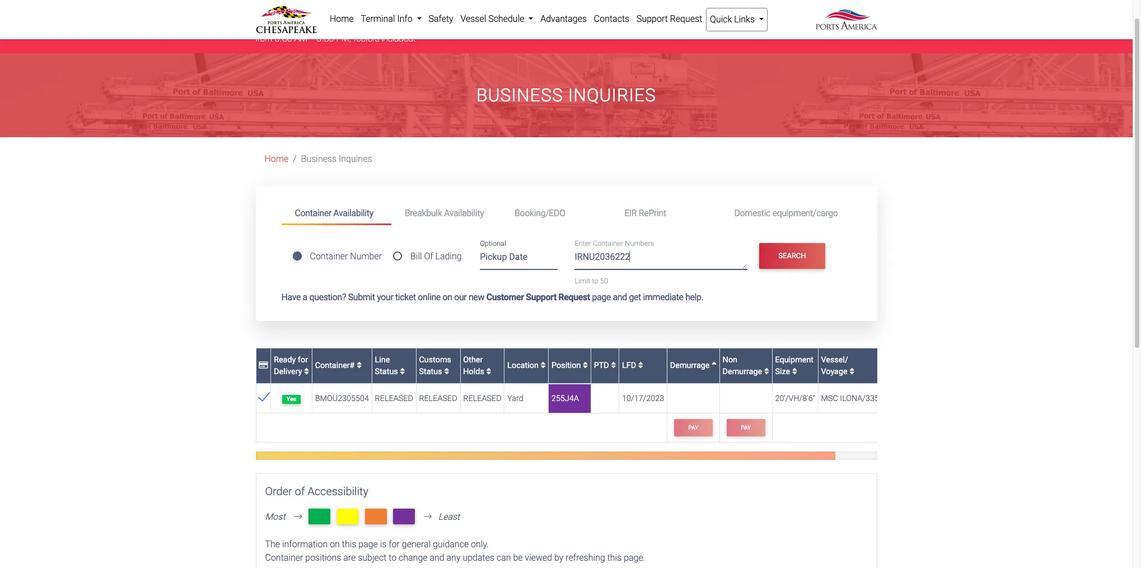 Task type: locate. For each thing, give the bounding box(es) containing it.
1 horizontal spatial be
[[513, 553, 523, 563]]

will
[[402, 20, 413, 30], [695, 20, 706, 30]]

support
[[637, 13, 668, 24], [526, 292, 557, 303]]

home link
[[326, 8, 358, 30], [265, 154, 289, 164]]

availability right breakbulk
[[444, 208, 484, 218]]

demurrage down non
[[723, 367, 763, 377]]

line
[[375, 355, 390, 365]]

1 horizontal spatial long arrow right image
[[420, 512, 436, 521]]

on left the our
[[443, 292, 453, 303]]

to left 50 in the right of the page
[[593, 277, 599, 285]]

sort image right voyage
[[850, 368, 855, 376]]

released down line status
[[375, 394, 413, 403]]

0 horizontal spatial home link
[[265, 154, 289, 164]]

eir reprint
[[625, 208, 667, 218]]

this up are
[[342, 539, 357, 550]]

0 horizontal spatial to
[[389, 553, 397, 563]]

gate
[[607, 20, 624, 30], [677, 20, 693, 30]]

terminal inside "link"
[[361, 13, 395, 24]]

2 vertical spatial on
[[330, 539, 340, 550]]

1 vertical spatial inquiries
[[339, 154, 372, 164]]

1 horizontal spatial status
[[419, 367, 442, 377]]

1 vertical spatial be
[[513, 553, 523, 563]]

general
[[402, 539, 431, 550]]

yes
[[287, 396, 297, 403]]

status for customs
[[419, 367, 442, 377]]

2 horizontal spatial released
[[464, 394, 502, 403]]

demurrage left non
[[671, 361, 712, 371]]

0 horizontal spatial released
[[375, 394, 413, 403]]

1 vertical spatial business inquiries
[[301, 154, 372, 164]]

be inside the information on this page is for general guidance only. container positions are subject to change and any updates can be viewed by refreshing this page.
[[513, 553, 523, 563]]

1 horizontal spatial released
[[419, 394, 458, 403]]

0 horizontal spatial status
[[375, 367, 398, 377]]

bill of lading
[[411, 251, 462, 262]]

the up 6:00
[[274, 20, 288, 30]]

availability
[[334, 208, 374, 218], [444, 208, 484, 218]]

day.
[[552, 20, 568, 30]]

container left number
[[310, 251, 348, 262]]

and left new
[[626, 20, 640, 30]]

will up included.
[[402, 20, 413, 30]]

lading
[[436, 251, 462, 262]]

0 vertical spatial on
[[449, 20, 459, 30]]

this left the page. at the bottom right
[[608, 553, 622, 563]]

the down most
[[265, 539, 280, 550]]

0 horizontal spatial be
[[415, 20, 425, 30]]

0 horizontal spatial page
[[359, 539, 378, 550]]

3 mt from the left
[[370, 510, 383, 523]]

0 horizontal spatial will
[[402, 20, 413, 30]]

order
[[265, 485, 292, 498]]

sort image right delivery
[[304, 368, 309, 376]]

–
[[310, 33, 314, 43]]

2 gate from the left
[[677, 20, 693, 30]]

sort image inside ptd 'link'
[[612, 362, 617, 370]]

bill
[[411, 251, 422, 262]]

enter
[[575, 239, 592, 248]]

page inside the information on this page is for general guidance only. container positions are subject to change and any updates can be viewed by refreshing this page.
[[359, 539, 378, 550]]

0 vertical spatial business
[[477, 85, 564, 106]]

be right can
[[513, 553, 523, 563]]

be
[[415, 20, 425, 30], [513, 553, 523, 563]]

ptd
[[594, 361, 612, 371]]

page up subject
[[359, 539, 378, 550]]

mt up general at left bottom
[[398, 510, 411, 523]]

0 vertical spatial home
[[330, 13, 354, 24]]

page.
[[624, 553, 646, 563]]

home
[[330, 13, 354, 24], [265, 154, 289, 164]]

1 horizontal spatial demurrage
[[723, 367, 763, 377]]

demurrage link
[[671, 361, 717, 371]]

long arrow right image left least
[[420, 512, 436, 521]]

ilona/335r
[[841, 394, 885, 403]]

breakbulk availability link
[[392, 203, 501, 224]]

and left the any
[[430, 553, 445, 563]]

sort image left line
[[357, 362, 362, 370]]

customs status
[[419, 355, 452, 377]]

0 vertical spatial page
[[592, 292, 611, 303]]

sort image for customs
[[444, 368, 449, 376]]

request left the quick
[[671, 13, 703, 24]]

page down 50 in the right of the page
[[592, 292, 611, 303]]

container up container number
[[295, 208, 332, 218]]

1 horizontal spatial gate
[[677, 20, 693, 30]]

for inside ready for delivery
[[298, 355, 308, 365]]

request inside 'link'
[[671, 13, 703, 24]]

255j4a
[[552, 394, 579, 403]]

container#
[[315, 361, 357, 371]]

released down customs status
[[419, 394, 458, 403]]

1 vertical spatial home link
[[265, 154, 289, 164]]

1 status from the left
[[375, 367, 398, 377]]

a
[[303, 292, 308, 303]]

0 horizontal spatial this
[[342, 539, 357, 550]]

breakbulk
[[405, 208, 442, 218]]

sort image left lfd
[[612, 362, 617, 370]]

0 horizontal spatial for
[[298, 355, 308, 365]]

1 horizontal spatial home
[[330, 13, 354, 24]]

container availability link
[[282, 203, 392, 225]]

gate right vail
[[677, 20, 693, 30]]

0 horizontal spatial long arrow right image
[[290, 512, 307, 521]]

0 horizontal spatial business
[[301, 154, 337, 164]]

on up positions
[[330, 539, 340, 550]]

viewed
[[525, 553, 553, 563]]

mt down accessibility
[[341, 510, 354, 523]]

sort image
[[583, 362, 588, 370], [612, 362, 617, 370], [639, 362, 644, 370], [304, 368, 309, 376], [487, 368, 492, 376]]

will left the quick
[[695, 20, 706, 30]]

quick links
[[711, 14, 758, 25]]

sort up image
[[712, 362, 717, 370]]

to right subject
[[389, 553, 397, 563]]

availability up container number
[[334, 208, 374, 218]]

status inside line status
[[375, 367, 398, 377]]

sort image for line
[[400, 368, 405, 376]]

1 released from the left
[[375, 394, 413, 403]]

0 vertical spatial business inquiries
[[477, 85, 657, 106]]

line status
[[375, 355, 400, 377]]

business
[[477, 85, 564, 106], [301, 154, 337, 164]]

business inquiries
[[477, 85, 657, 106], [301, 154, 372, 164]]

limit to 50
[[575, 277, 609, 285]]

1 vertical spatial for
[[389, 539, 400, 550]]

status
[[375, 367, 398, 377], [419, 367, 442, 377]]

1 horizontal spatial will
[[695, 20, 706, 30]]

be inside the seagirt marine terminal gates will be open on october 9th, columbus day. the main gate and new vail gate will process trucks from 6:00 am – 3:30 pm, reefers included.
[[415, 20, 425, 30]]

sort image up 10/17/2023
[[639, 362, 644, 370]]

status down line
[[375, 367, 398, 377]]

0 vertical spatial support
[[637, 13, 668, 24]]

location link
[[508, 361, 546, 371]]

mt
[[313, 510, 326, 523], [341, 510, 354, 523], [370, 510, 383, 523], [398, 510, 411, 523]]

sort image left size
[[765, 368, 770, 376]]

for
[[298, 355, 308, 365], [389, 539, 400, 550]]

get
[[629, 292, 642, 303]]

inquiries
[[569, 85, 657, 106], [339, 154, 372, 164]]

on inside the seagirt marine terminal gates will be open on october 9th, columbus day. the main gate and new vail gate will process trucks from 6:00 am – 3:30 pm, reefers included.
[[449, 20, 459, 30]]

booking/edo
[[515, 208, 566, 218]]

0 horizontal spatial inquiries
[[339, 154, 372, 164]]

lfd link
[[623, 361, 644, 371]]

1 vertical spatial business
[[301, 154, 337, 164]]

positions
[[306, 553, 341, 563]]

1 will from the left
[[402, 20, 413, 30]]

1 horizontal spatial this
[[608, 553, 622, 563]]

bullhorn image
[[256, 19, 274, 31]]

2 will from the left
[[695, 20, 706, 30]]

to
[[593, 277, 599, 285], [389, 553, 397, 563]]

long arrow right image right most
[[290, 512, 307, 521]]

2 vertical spatial and
[[430, 553, 445, 563]]

booking/edo link
[[501, 203, 611, 224]]

sort image down equipment
[[793, 368, 798, 376]]

domestic equipment/cargo link
[[721, 203, 852, 224]]

search button
[[760, 243, 826, 269]]

0 vertical spatial and
[[626, 20, 640, 30]]

vessel/
[[822, 355, 849, 365]]

sort image left position
[[541, 362, 546, 370]]

released
[[375, 394, 413, 403], [419, 394, 458, 403], [464, 394, 502, 403]]

on right the 'open'
[[449, 20, 459, 30]]

1 horizontal spatial availability
[[444, 208, 484, 218]]

sort image inside "lfd" link
[[639, 362, 644, 370]]

of
[[424, 251, 433, 262]]

sort image
[[357, 362, 362, 370], [541, 362, 546, 370], [400, 368, 405, 376], [444, 368, 449, 376], [765, 368, 770, 376], [793, 368, 798, 376], [850, 368, 855, 376]]

sort image down 'customs'
[[444, 368, 449, 376]]

the right 'day.'
[[571, 20, 585, 30]]

support right customer on the left of the page
[[526, 292, 557, 303]]

0 horizontal spatial support
[[526, 292, 557, 303]]

0 horizontal spatial gate
[[607, 20, 624, 30]]

of
[[295, 485, 305, 498]]

sort image left ptd
[[583, 362, 588, 370]]

to inside the information on this page is for general guidance only. container positions are subject to change and any updates can be viewed by refreshing this page.
[[389, 553, 397, 563]]

1 horizontal spatial to
[[593, 277, 599, 285]]

the seagirt marine terminal gates will be open on october 9th, columbus day. the main gate and new vail gate will process trucks from 6:00 am – 3:30 pm, reefers included. link
[[256, 20, 764, 43]]

container down 'information'
[[265, 553, 303, 563]]

2 availability from the left
[[444, 208, 484, 218]]

0 vertical spatial for
[[298, 355, 308, 365]]

new
[[643, 20, 660, 30]]

ready
[[274, 355, 296, 365]]

0 vertical spatial home link
[[326, 8, 358, 30]]

long arrow right image
[[290, 512, 307, 521], [420, 512, 436, 521]]

and inside the seagirt marine terminal gates will be open on october 9th, columbus day. the main gate and new vail gate will process trucks from 6:00 am – 3:30 pm, reefers included.
[[626, 20, 640, 30]]

sort image for equipment
[[793, 368, 798, 376]]

1 vertical spatial page
[[359, 539, 378, 550]]

subject
[[358, 553, 387, 563]]

the
[[274, 20, 288, 30], [571, 20, 585, 30], [265, 539, 280, 550]]

availability for breakbulk availability
[[444, 208, 484, 218]]

1 horizontal spatial home link
[[326, 8, 358, 30]]

sort image left customs status
[[400, 368, 405, 376]]

and inside the information on this page is for general guidance only. container positions are subject to change and any updates can be viewed by refreshing this page.
[[430, 553, 445, 563]]

terminal inside the seagirt marine terminal gates will be open on october 9th, columbus day. the main gate and new vail gate will process trucks from 6:00 am – 3:30 pm, reefers included.
[[346, 20, 377, 30]]

demurrage inside non demurrage
[[723, 367, 763, 377]]

1 horizontal spatial request
[[671, 13, 703, 24]]

bmou2305504
[[315, 394, 369, 403]]

advantages
[[541, 13, 587, 24]]

request down limit
[[559, 292, 591, 303]]

20'/vh/8'6"
[[776, 394, 816, 403]]

for right is
[[389, 539, 400, 550]]

for right ready
[[298, 355, 308, 365]]

voyage
[[822, 367, 848, 377]]

sort image for ptd
[[612, 362, 617, 370]]

1 horizontal spatial support
[[637, 13, 668, 24]]

and left get
[[613, 292, 627, 303]]

released down holds
[[464, 394, 502, 403]]

demurrage
[[671, 361, 712, 371], [723, 367, 763, 377]]

other holds
[[464, 355, 487, 377]]

mt up is
[[370, 510, 383, 523]]

1 vertical spatial request
[[559, 292, 591, 303]]

on inside the information on this page is for general guidance only. container positions are subject to change and any updates can be viewed by refreshing this page.
[[330, 539, 340, 550]]

the inside the information on this page is for general guidance only. container positions are subject to change and any updates can be viewed by refreshing this page.
[[265, 539, 280, 550]]

process
[[709, 20, 739, 30]]

trucks
[[741, 20, 764, 30]]

mt down 'order of accessibility'
[[313, 510, 326, 523]]

be right info
[[415, 20, 425, 30]]

2 status from the left
[[419, 367, 442, 377]]

1 vertical spatial home
[[265, 154, 289, 164]]

sort image inside container# link
[[357, 362, 362, 370]]

1 vertical spatial on
[[443, 292, 453, 303]]

holds
[[464, 367, 485, 377]]

sort image inside position link
[[583, 362, 588, 370]]

0 horizontal spatial availability
[[334, 208, 374, 218]]

ptd link
[[594, 361, 617, 371]]

1 vertical spatial to
[[389, 553, 397, 563]]

for inside the information on this page is for general guidance only. container positions are subject to change and any updates can be viewed by refreshing this page.
[[389, 539, 400, 550]]

status inside customs status
[[419, 367, 442, 377]]

1 availability from the left
[[334, 208, 374, 218]]

availability for container availability
[[334, 208, 374, 218]]

0 vertical spatial request
[[671, 13, 703, 24]]

status down 'customs'
[[419, 367, 442, 377]]

only.
[[471, 539, 489, 550]]

1 horizontal spatial for
[[389, 539, 400, 550]]

vessel/ voyage
[[822, 355, 850, 377]]

vessel schedule link
[[457, 8, 537, 30]]

gate right main
[[607, 20, 624, 30]]

support right contacts
[[637, 13, 668, 24]]

0 vertical spatial be
[[415, 20, 425, 30]]

and for viewed
[[430, 553, 445, 563]]

0 vertical spatial inquiries
[[569, 85, 657, 106]]

sort image for vessel/
[[850, 368, 855, 376]]

1 long arrow right image from the left
[[290, 512, 307, 521]]



Task type: vqa. For each thing, say whether or not it's contained in the screenshot.
Seagirt
yes



Task type: describe. For each thing, give the bounding box(es) containing it.
is
[[380, 539, 387, 550]]

reprint
[[639, 208, 667, 218]]

safety
[[429, 13, 454, 24]]

the for the seagirt marine terminal gates will be open on october 9th, columbus day. the main gate and new vail gate will process trucks from 6:00 am – 3:30 pm, reefers included.
[[274, 20, 288, 30]]

refreshing
[[566, 553, 606, 563]]

container inside the information on this page is for general guidance only. container positions are subject to change and any updates can be viewed by refreshing this page.
[[265, 553, 303, 563]]

search
[[779, 252, 807, 260]]

container# link
[[315, 361, 362, 371]]

eir
[[625, 208, 637, 218]]

0 horizontal spatial business inquiries
[[301, 154, 372, 164]]

1 horizontal spatial page
[[592, 292, 611, 303]]

position link
[[552, 361, 588, 371]]

2 long arrow right image from the left
[[420, 512, 436, 521]]

links
[[735, 14, 755, 25]]

size
[[776, 367, 791, 377]]

9th,
[[494, 20, 508, 30]]

1 horizontal spatial business inquiries
[[477, 85, 657, 106]]

10/17/2023
[[623, 394, 665, 403]]

info
[[398, 13, 413, 24]]

change
[[399, 553, 428, 563]]

lfd
[[623, 361, 639, 371]]

2 mt from the left
[[341, 510, 354, 523]]

guidance
[[433, 539, 469, 550]]

sort image for position
[[583, 362, 588, 370]]

included.
[[382, 33, 416, 43]]

numbers
[[626, 239, 655, 248]]

1 vertical spatial this
[[608, 553, 622, 563]]

Enter Container Numbers text field
[[575, 250, 748, 269]]

updates
[[463, 553, 495, 563]]

optional
[[480, 240, 506, 248]]

by
[[555, 553, 564, 563]]

equipment
[[776, 355, 814, 365]]

customs
[[419, 355, 452, 365]]

sort image for non
[[765, 368, 770, 376]]

new
[[469, 292, 485, 303]]

terminal info
[[361, 13, 415, 24]]

status for line
[[375, 367, 398, 377]]

Optional text field
[[480, 248, 558, 270]]

vessel
[[461, 13, 487, 24]]

any
[[447, 553, 461, 563]]

eir reprint link
[[611, 203, 721, 224]]

contacts link
[[591, 8, 633, 30]]

october
[[461, 20, 491, 30]]

and for process
[[626, 20, 640, 30]]

number
[[350, 251, 382, 262]]

support request link
[[633, 8, 706, 30]]

breakbulk availability
[[405, 208, 484, 218]]

other
[[464, 355, 483, 365]]

the for the information on this page is for general guidance only. container positions are subject to change and any updates can be viewed by refreshing this page.
[[265, 539, 280, 550]]

enter container numbers
[[575, 239, 655, 248]]

columbus
[[511, 20, 549, 30]]

online
[[418, 292, 441, 303]]

sort image right holds
[[487, 368, 492, 376]]

from
[[256, 33, 272, 43]]

contacts
[[594, 13, 630, 24]]

close image
[[869, 19, 878, 33]]

accessibility
[[308, 485, 369, 498]]

non demurrage
[[723, 355, 765, 377]]

gates
[[379, 20, 400, 30]]

container right enter
[[593, 239, 624, 248]]

are
[[344, 553, 356, 563]]

credit card image
[[259, 362, 268, 370]]

0 vertical spatial this
[[342, 539, 357, 550]]

vessel schedule
[[461, 13, 527, 24]]

sort image inside 'location' link
[[541, 362, 546, 370]]

reefers
[[354, 33, 380, 43]]

delivery
[[274, 367, 302, 377]]

1 vertical spatial support
[[526, 292, 557, 303]]

customer support request link
[[487, 292, 591, 303]]

1 horizontal spatial inquiries
[[569, 85, 657, 106]]

most
[[265, 512, 286, 522]]

0 vertical spatial to
[[593, 277, 599, 285]]

ticket
[[396, 292, 416, 303]]

domestic equipment/cargo
[[735, 208, 839, 218]]

information
[[282, 539, 328, 550]]

quick links link
[[706, 8, 768, 31]]

submit
[[348, 292, 375, 303]]

the seagirt marine terminal gates will be open on october 9th, columbus day. the main gate and new vail gate will process trucks from 6:00 am – 3:30 pm, reefers included. alert
[[0, 10, 1134, 53]]

1 horizontal spatial business
[[477, 85, 564, 106]]

1 gate from the left
[[607, 20, 624, 30]]

advantages link
[[537, 8, 591, 30]]

msc ilona/335r
[[822, 394, 885, 403]]

non
[[723, 355, 738, 365]]

sort image for lfd
[[639, 362, 644, 370]]

seagirt
[[290, 20, 316, 30]]

the seagirt marine terminal gates will be open on october 9th, columbus day. the main gate and new vail gate will process trucks from 6:00 am – 3:30 pm, reefers included.
[[256, 20, 764, 43]]

support request
[[637, 13, 703, 24]]

1 mt from the left
[[313, 510, 326, 523]]

position
[[552, 361, 583, 371]]

schedule
[[489, 13, 525, 24]]

pm,
[[337, 33, 352, 43]]

equipment/cargo
[[773, 208, 839, 218]]

container availability
[[295, 208, 374, 218]]

0 horizontal spatial home
[[265, 154, 289, 164]]

order of accessibility
[[265, 485, 369, 498]]

support inside 'link'
[[637, 13, 668, 24]]

50
[[601, 277, 609, 285]]

limit
[[575, 277, 591, 285]]

am
[[295, 33, 307, 43]]

have a question? submit your ticket online on our new customer support request page and get immediate help.
[[282, 292, 704, 303]]

our
[[455, 292, 467, 303]]

0 horizontal spatial demurrage
[[671, 361, 712, 371]]

question?
[[310, 292, 346, 303]]

customer
[[487, 292, 524, 303]]

2 released from the left
[[419, 394, 458, 403]]

3 released from the left
[[464, 394, 502, 403]]

0 horizontal spatial request
[[559, 292, 591, 303]]

4 mt from the left
[[398, 510, 411, 523]]

immediate
[[644, 292, 684, 303]]

1 vertical spatial and
[[613, 292, 627, 303]]

vail
[[662, 20, 674, 30]]

help.
[[686, 292, 704, 303]]

can
[[497, 553, 511, 563]]

main
[[587, 20, 605, 30]]



